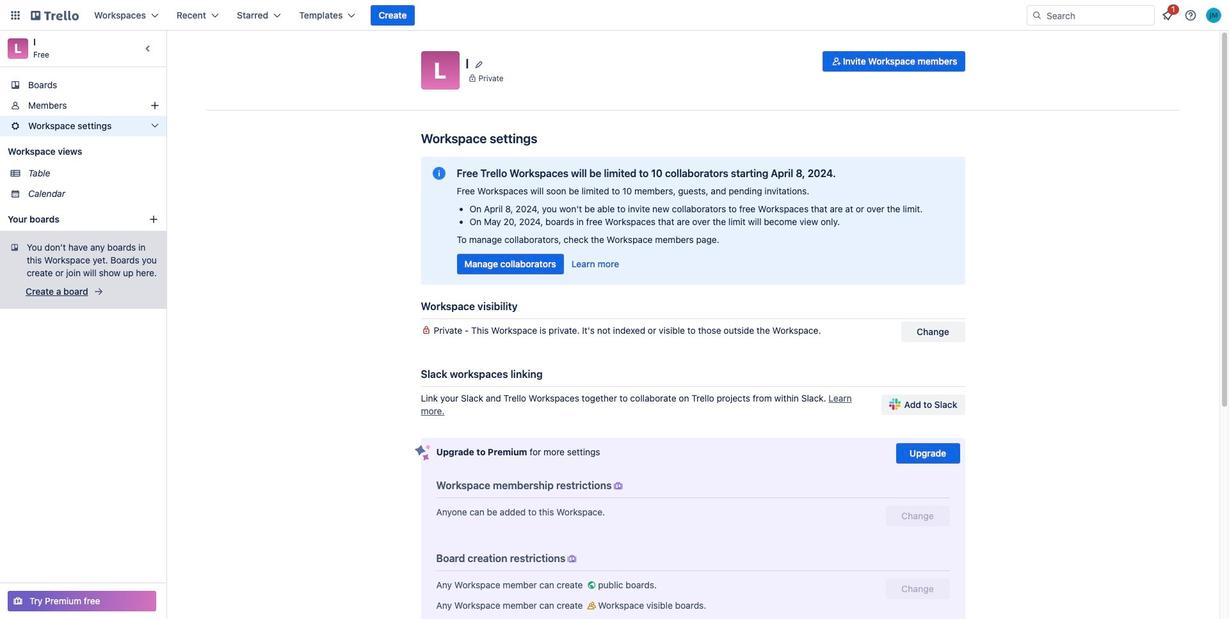 Task type: locate. For each thing, give the bounding box(es) containing it.
Search field
[[1043, 6, 1155, 24]]

1 horizontal spatial sm image
[[612, 480, 625, 493]]

sm image
[[566, 553, 579, 566], [585, 580, 598, 592]]

sm image
[[830, 55, 843, 68], [612, 480, 625, 493], [585, 600, 598, 613]]

0 horizontal spatial sm image
[[566, 553, 579, 566]]

0 vertical spatial sm image
[[830, 55, 843, 68]]

back to home image
[[31, 5, 79, 26]]

1 vertical spatial sm image
[[612, 480, 625, 493]]

2 horizontal spatial sm image
[[830, 55, 843, 68]]

0 vertical spatial sm image
[[566, 553, 579, 566]]

1 horizontal spatial sm image
[[585, 580, 598, 592]]

2 vertical spatial sm image
[[585, 600, 598, 613]]

primary element
[[0, 0, 1230, 31]]

add board image
[[149, 215, 159, 225]]

workspace navigation collapse icon image
[[140, 40, 158, 58]]



Task type: describe. For each thing, give the bounding box(es) containing it.
jeremy miller (jeremymiller198) image
[[1207, 8, 1222, 23]]

search image
[[1032, 10, 1043, 20]]

open information menu image
[[1185, 9, 1198, 22]]

0 horizontal spatial sm image
[[585, 600, 598, 613]]

1 vertical spatial sm image
[[585, 580, 598, 592]]

1 notification image
[[1160, 8, 1176, 23]]

sparkle image
[[415, 445, 431, 462]]

your boards with 0 items element
[[8, 212, 142, 227]]



Task type: vqa. For each thing, say whether or not it's contained in the screenshot.
Get Trello for free on the right of page
no



